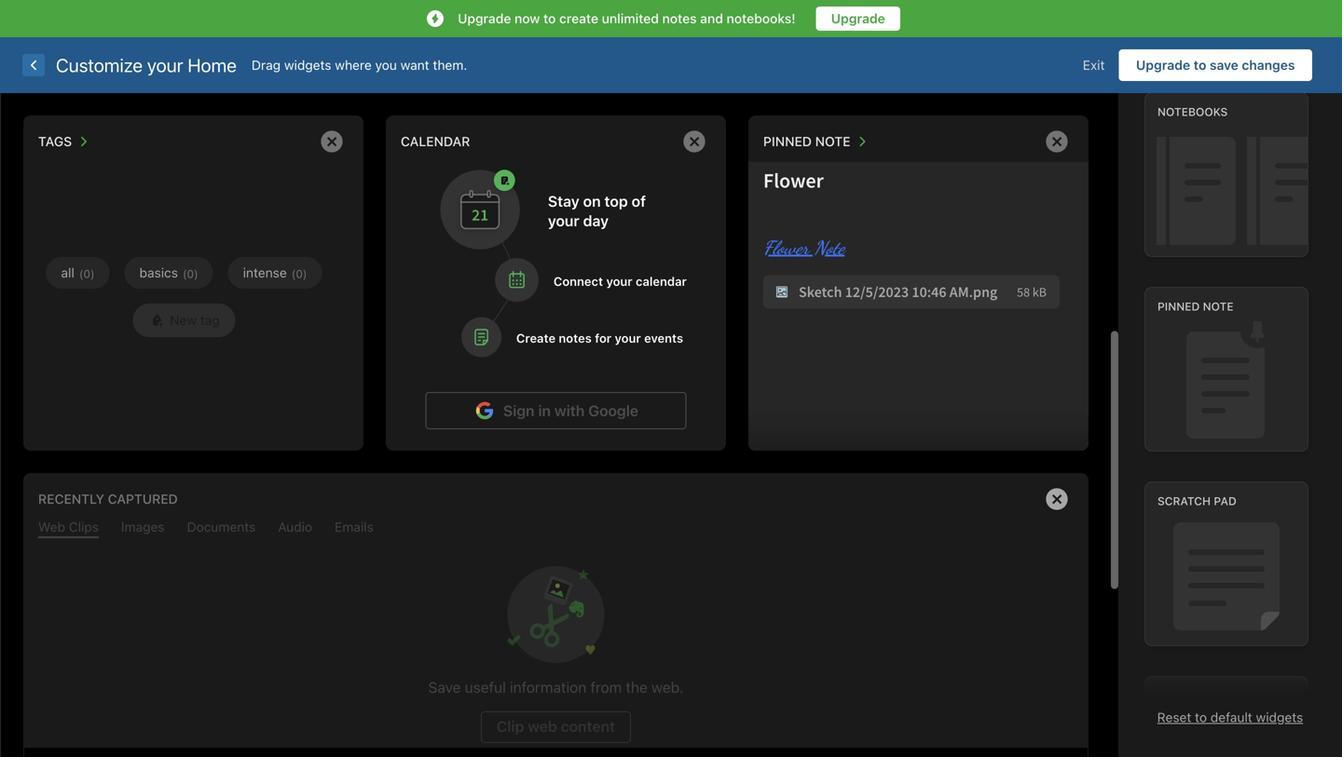 Task type: describe. For each thing, give the bounding box(es) containing it.
remove image
[[313, 123, 351, 160]]

0 vertical spatial widgets
[[284, 57, 332, 73]]

pinned
[[1158, 300, 1200, 313]]

notebooks
[[1158, 105, 1228, 118]]

drag
[[252, 57, 281, 73]]

where
[[335, 57, 372, 73]]

upgrade for upgrade now to create unlimited notes and notebooks!
[[458, 11, 511, 26]]

to for upgrade
[[1194, 57, 1207, 73]]

changes
[[1242, 57, 1295, 73]]

upgrade for upgrade to save changes
[[1137, 57, 1191, 73]]

want
[[401, 57, 430, 73]]

you
[[375, 57, 397, 73]]

create
[[559, 11, 599, 26]]

pinned note
[[1158, 300, 1234, 313]]

customize your home
[[56, 54, 237, 76]]

home
[[188, 54, 237, 76]]

drag widgets where you want them.
[[252, 57, 467, 73]]

to for reset
[[1195, 710, 1207, 726]]

notes
[[663, 11, 697, 26]]

your
[[147, 54, 183, 76]]

save
[[1210, 57, 1239, 73]]

exit button
[[1069, 49, 1119, 81]]

default
[[1211, 710, 1253, 726]]

1 vertical spatial widgets
[[1256, 710, 1304, 726]]

upgrade button
[[816, 7, 901, 31]]



Task type: locate. For each thing, give the bounding box(es) containing it.
to left 'save'
[[1194, 57, 1207, 73]]

unlimited
[[602, 11, 659, 26]]

2 horizontal spatial upgrade
[[1137, 57, 1191, 73]]

upgrade to save changes button
[[1119, 49, 1313, 81]]

scratch
[[1158, 495, 1211, 508]]

0 horizontal spatial widgets
[[284, 57, 332, 73]]

to down shortcuts
[[1195, 710, 1207, 726]]

and
[[700, 11, 723, 26]]

1 horizontal spatial upgrade
[[831, 11, 886, 26]]

customize
[[56, 54, 143, 76]]

scratch pad
[[1158, 495, 1237, 508]]

widgets right default
[[1256, 710, 1304, 726]]

widgets right drag
[[284, 57, 332, 73]]

upgrade to save changes
[[1137, 57, 1295, 73]]

reset to default widgets button
[[1158, 710, 1304, 726]]

upgrade
[[458, 11, 511, 26], [831, 11, 886, 26], [1137, 57, 1191, 73]]

2 vertical spatial to
[[1195, 710, 1207, 726]]

reset to default widgets
[[1158, 710, 1304, 726]]

remove image
[[676, 123, 713, 160], [1039, 123, 1076, 160], [1039, 481, 1076, 518]]

exit
[[1083, 57, 1105, 73]]

1 horizontal spatial widgets
[[1256, 710, 1304, 726]]

note
[[1203, 300, 1234, 313]]

to right now
[[544, 11, 556, 26]]

them.
[[433, 57, 467, 73]]

widgets
[[284, 57, 332, 73], [1256, 710, 1304, 726]]

0 vertical spatial to
[[544, 11, 556, 26]]

upgrade now to create unlimited notes and notebooks!
[[458, 11, 796, 26]]

notebooks!
[[727, 11, 796, 26]]

upgrade for upgrade
[[831, 11, 886, 26]]

shortcuts
[[1158, 690, 1228, 703]]

1 vertical spatial to
[[1194, 57, 1207, 73]]

now
[[515, 11, 540, 26]]

0 horizontal spatial upgrade
[[458, 11, 511, 26]]

to
[[544, 11, 556, 26], [1194, 57, 1207, 73], [1195, 710, 1207, 726]]

reset
[[1158, 710, 1192, 726]]

pad
[[1214, 495, 1237, 508]]

to inside button
[[1194, 57, 1207, 73]]



Task type: vqa. For each thing, say whether or not it's contained in the screenshot.
"icon on a note, notebook, stack or tag to add it here."
no



